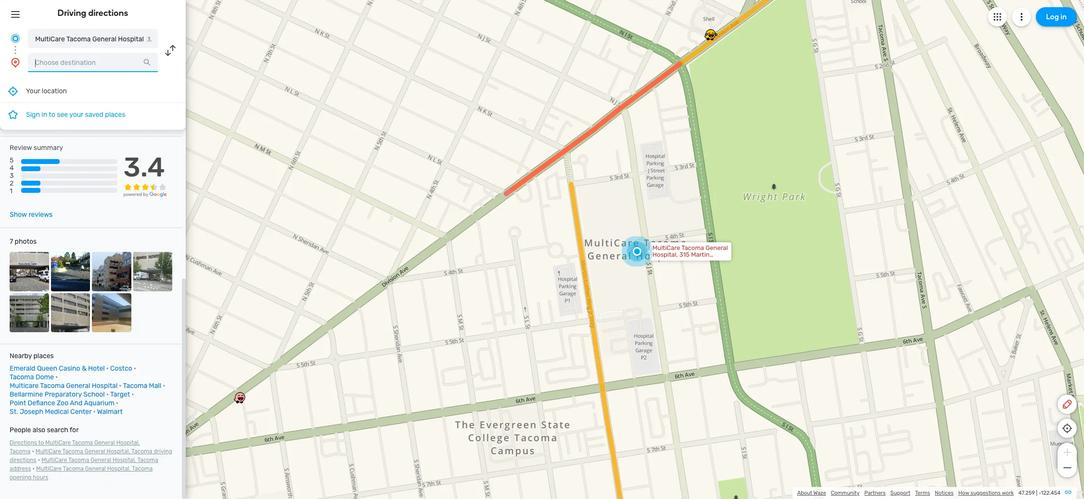 Task type: describe. For each thing, give the bounding box(es) containing it.
5 4 3 2 1
[[10, 157, 14, 196]]

directions to multicare tacoma general hospital, tacoma link
[[10, 440, 140, 456]]

support link
[[891, 491, 911, 497]]

partners link
[[865, 491, 886, 497]]

5
[[10, 157, 14, 165]]

also
[[33, 427, 45, 435]]

image 7 of multicare tacoma general hospital, tacoma image
[[92, 294, 131, 333]]

costco tacoma dome multicare tacoma general hospital
[[10, 365, 132, 391]]

3
[[10, 172, 14, 180]]

emerald queen casino & hotel
[[10, 365, 105, 373]]

3.4
[[124, 152, 165, 183]]

hospital, for multicare tacoma general hospital, tacoma driving directions
[[107, 449, 130, 456]]

general inside directions to multicare tacoma general hospital, tacoma
[[94, 440, 115, 447]]

directions inside "multicare tacoma general hospital, tacoma driving directions"
[[10, 457, 36, 464]]

suggestions
[[971, 491, 1001, 497]]

0 vertical spatial directions
[[88, 8, 128, 18]]

driving
[[58, 8, 86, 18]]

nearby places
[[10, 352, 54, 361]]

preparatory
[[45, 391, 82, 399]]

hospital, for multicare tacoma general hospital, tacoma opening hours
[[107, 466, 131, 473]]

star image
[[7, 109, 19, 120]]

costco link
[[110, 365, 132, 373]]

hours
[[33, 475, 48, 482]]

notices
[[936, 491, 954, 497]]

aquarium
[[84, 400, 115, 408]]

multicare tacoma general hospital, tacoma driving directions link
[[10, 449, 172, 464]]

current location image
[[10, 33, 21, 44]]

emerald
[[10, 365, 35, 373]]

zoo
[[57, 400, 68, 408]]

work
[[1003, 491, 1014, 497]]

1
[[10, 188, 13, 196]]

costco
[[110, 365, 132, 373]]

point
[[10, 400, 26, 408]]

center
[[70, 408, 92, 417]]

image 2 of multicare tacoma general hospital, tacoma image
[[51, 252, 90, 292]]

joseph
[[20, 408, 43, 417]]

photos
[[15, 238, 37, 246]]

directions
[[10, 440, 37, 447]]

hotel
[[88, 365, 105, 373]]

tacoma inside multicare tacoma general hospital button
[[66, 35, 91, 43]]

how
[[959, 491, 970, 497]]

multicare tacoma general hospital button
[[28, 29, 158, 48]]

reviews
[[29, 211, 53, 219]]

zoom out image
[[1062, 463, 1074, 474]]

general for multicare tacoma general hospital, tacoma address
[[91, 457, 111, 464]]

partners
[[865, 491, 886, 497]]

image 6 of multicare tacoma general hospital, tacoma image
[[51, 294, 90, 333]]

multicare tacoma general hospital, tacoma opening hours link
[[10, 466, 153, 482]]

multicare tacoma general hospital, tacoma driving directions
[[10, 449, 172, 464]]

hospital, inside directions to multicare tacoma general hospital, tacoma
[[116, 440, 140, 447]]

school
[[83, 391, 105, 399]]

about waze link
[[798, 491, 827, 497]]

community
[[831, 491, 860, 497]]

opening
[[10, 475, 31, 482]]

review summary
[[10, 144, 63, 152]]

multicare for multicare tacoma general hospital
[[35, 35, 65, 43]]

hospital inside costco tacoma dome multicare tacoma general hospital
[[92, 382, 118, 391]]

mall
[[149, 382, 161, 391]]

multicare tacoma general hospital, tacoma opening hours
[[10, 466, 153, 482]]

location image
[[10, 57, 21, 68]]

show
[[10, 211, 27, 219]]

to
[[38, 440, 44, 447]]

general for multicare tacoma general hospital, tacoma driving directions
[[85, 449, 105, 456]]

people
[[10, 427, 31, 435]]

community link
[[831, 491, 860, 497]]

target link
[[110, 391, 130, 399]]

walmart
[[97, 408, 123, 417]]

point defiance zoo and aquarium link
[[10, 400, 115, 408]]

walmart link
[[97, 408, 123, 417]]

review
[[10, 144, 32, 152]]

and
[[70, 400, 83, 408]]

summary
[[34, 144, 63, 152]]

queen
[[37, 365, 57, 373]]

support
[[891, 491, 911, 497]]



Task type: locate. For each thing, give the bounding box(es) containing it.
1 vertical spatial hospital
[[92, 382, 118, 391]]

link image
[[1065, 489, 1073, 497]]

multicare inside directions to multicare tacoma general hospital, tacoma
[[45, 440, 71, 447]]

1 horizontal spatial directions
[[88, 8, 128, 18]]

pencil image
[[1062, 399, 1074, 411]]

directions to multicare tacoma general hospital, tacoma
[[10, 440, 140, 456]]

tacoma
[[66, 35, 91, 43], [10, 374, 34, 382], [40, 382, 64, 391], [123, 382, 147, 391], [72, 440, 93, 447], [10, 449, 30, 456], [62, 449, 83, 456], [131, 449, 152, 456], [68, 457, 89, 464], [137, 457, 158, 464], [63, 466, 84, 473], [132, 466, 153, 473]]

emerald queen casino & hotel link
[[10, 365, 105, 373]]

2
[[10, 180, 14, 188]]

4
[[10, 164, 14, 172]]

tacoma mall bellarmine preparatory school
[[10, 382, 161, 399]]

nearby
[[10, 352, 32, 361]]

people also search for
[[10, 427, 79, 435]]

tacoma dome link
[[10, 374, 54, 382]]

multicare inside "multicare tacoma general hospital, tacoma driving directions"
[[36, 449, 61, 456]]

address
[[10, 466, 31, 473]]

list box
[[0, 80, 186, 130]]

general inside costco tacoma dome multicare tacoma general hospital
[[66, 382, 90, 391]]

image 4 of multicare tacoma general hospital, tacoma image
[[133, 252, 172, 292]]

Choose destination text field
[[28, 53, 158, 72]]

terms
[[916, 491, 931, 497]]

general up multicare tacoma general hospital, tacoma driving directions link
[[94, 440, 115, 447]]

general down multicare tacoma general hospital, tacoma driving directions link
[[85, 466, 106, 473]]

hospital,
[[116, 440, 140, 447], [107, 449, 130, 456], [113, 457, 136, 464], [107, 466, 131, 473]]

driving
[[154, 449, 172, 456]]

0 horizontal spatial directions
[[10, 457, 36, 464]]

image 5 of multicare tacoma general hospital, tacoma image
[[10, 294, 49, 333]]

general up preparatory
[[66, 382, 90, 391]]

general for multicare tacoma general hospital
[[92, 35, 116, 43]]

hospital, inside multicare tacoma general hospital, tacoma address
[[113, 457, 136, 464]]

general up multicare tacoma general hospital, tacoma opening hours link
[[91, 457, 111, 464]]

multicare tacoma general hospital, tacoma address
[[10, 457, 158, 473]]

&
[[82, 365, 86, 373]]

1 vertical spatial directions
[[10, 457, 36, 464]]

tacoma inside 'tacoma mall bellarmine preparatory school'
[[123, 382, 147, 391]]

general up choose destination text box
[[92, 35, 116, 43]]

multicare
[[10, 382, 39, 391]]

waze
[[814, 491, 827, 497]]

hospital, inside "multicare tacoma general hospital, tacoma driving directions"
[[107, 449, 130, 456]]

zoom in image
[[1062, 447, 1074, 459]]

general up multicare tacoma general hospital, tacoma address at bottom
[[85, 449, 105, 456]]

driving directions
[[58, 8, 128, 18]]

target
[[110, 391, 130, 399]]

122.454
[[1042, 491, 1061, 497]]

dome
[[36, 374, 54, 382]]

hospital up school
[[92, 382, 118, 391]]

general inside "multicare tacoma general hospital, tacoma driving directions"
[[85, 449, 105, 456]]

directions
[[88, 8, 128, 18], [10, 457, 36, 464]]

st. joseph medical center link
[[10, 408, 92, 417]]

for
[[70, 427, 79, 435]]

hospital, for multicare tacoma general hospital, tacoma address
[[113, 457, 136, 464]]

about waze community partners support terms notices how suggestions work 47.259 | -122.454
[[798, 491, 1061, 497]]

search
[[47, 427, 68, 435]]

0 vertical spatial hospital
[[118, 35, 144, 43]]

multicare tacoma general hospital link
[[10, 382, 118, 391]]

bellarmine preparatory school link
[[10, 391, 105, 399]]

notices link
[[936, 491, 954, 497]]

general inside button
[[92, 35, 116, 43]]

places
[[33, 352, 54, 361]]

defiance
[[28, 400, 55, 408]]

multicare inside multicare tacoma general hospital, tacoma address
[[42, 457, 67, 464]]

bellarmine
[[10, 391, 43, 399]]

multicare tacoma general hospital, tacoma address link
[[10, 457, 158, 473]]

multicare
[[35, 35, 65, 43], [45, 440, 71, 447], [36, 449, 61, 456], [42, 457, 67, 464], [36, 466, 62, 473]]

7 photos
[[10, 238, 37, 246]]

about
[[798, 491, 813, 497]]

directions up multicare tacoma general hospital button
[[88, 8, 128, 18]]

hospital, inside multicare tacoma general hospital, tacoma opening hours
[[107, 466, 131, 473]]

medical
[[45, 408, 69, 417]]

hospital up choose destination text box
[[118, 35, 144, 43]]

general inside multicare tacoma general hospital, tacoma address
[[91, 457, 111, 464]]

directions up address
[[10, 457, 36, 464]]

|
[[1037, 491, 1038, 497]]

47.259
[[1019, 491, 1036, 497]]

1 horizontal spatial hospital
[[118, 35, 144, 43]]

multicare inside multicare tacoma general hospital, tacoma opening hours
[[36, 466, 62, 473]]

multicare for multicare tacoma general hospital, tacoma driving directions
[[36, 449, 61, 456]]

multicare tacoma general hospital
[[35, 35, 144, 43]]

multicare inside button
[[35, 35, 65, 43]]

target point defiance zoo and aquarium st. joseph medical center
[[10, 391, 130, 417]]

hospital inside multicare tacoma general hospital button
[[118, 35, 144, 43]]

how suggestions work link
[[959, 491, 1014, 497]]

terms link
[[916, 491, 931, 497]]

image 1 of multicare tacoma general hospital, tacoma image
[[10, 252, 49, 292]]

general for multicare tacoma general hospital, tacoma opening hours
[[85, 466, 106, 473]]

recenter image
[[7, 85, 19, 97]]

casino
[[59, 365, 80, 373]]

general
[[92, 35, 116, 43], [66, 382, 90, 391], [94, 440, 115, 447], [85, 449, 105, 456], [91, 457, 111, 464], [85, 466, 106, 473]]

0 horizontal spatial hospital
[[92, 382, 118, 391]]

show reviews
[[10, 211, 53, 219]]

image 3 of multicare tacoma general hospital, tacoma image
[[92, 252, 131, 292]]

hospital
[[118, 35, 144, 43], [92, 382, 118, 391]]

multicare for multicare tacoma general hospital, tacoma address
[[42, 457, 67, 464]]

multicare for multicare tacoma general hospital, tacoma opening hours
[[36, 466, 62, 473]]

7
[[10, 238, 13, 246]]

st.
[[10, 408, 18, 417]]

tacoma mall link
[[123, 382, 161, 391]]

general inside multicare tacoma general hospital, tacoma opening hours
[[85, 466, 106, 473]]

-
[[1039, 491, 1042, 497]]



Task type: vqa. For each thing, say whether or not it's contained in the screenshot.
the bottom WA,
no



